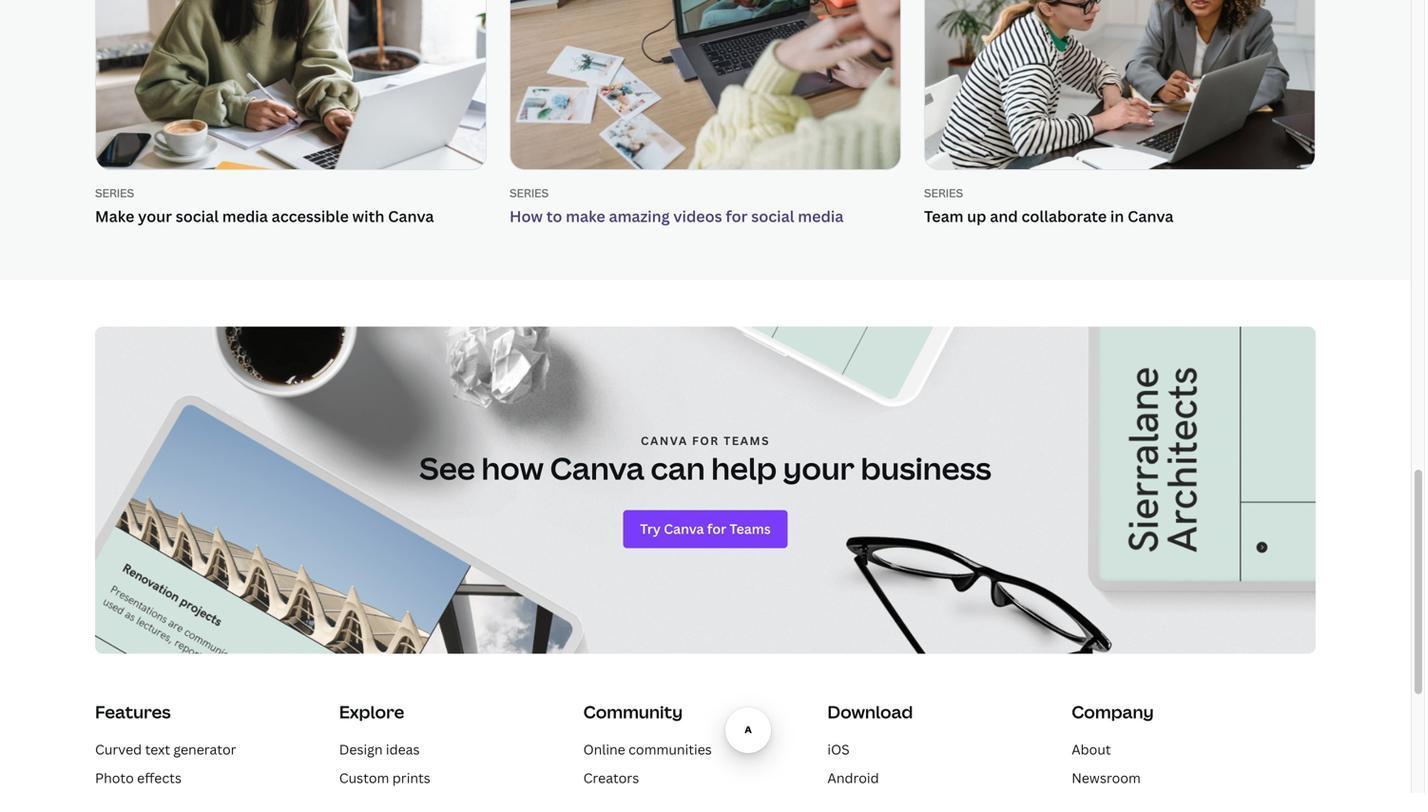 Task type: vqa. For each thing, say whether or not it's contained in the screenshot.


Task type: describe. For each thing, give the bounding box(es) containing it.
creators link
[[584, 769, 639, 787]]

make
[[95, 206, 134, 227]]

curved text generator
[[95, 740, 236, 758]]

android link
[[828, 769, 880, 787]]

canva left teams
[[641, 433, 689, 448]]

ideas
[[386, 740, 420, 758]]

creators
[[584, 769, 639, 787]]

media inside series make your social media accessible with canva
[[222, 206, 268, 227]]

for inside series how to make amazing videos for social media
[[726, 206, 748, 227]]

can
[[651, 448, 705, 489]]

how
[[510, 206, 543, 227]]

curved text generator link
[[95, 740, 236, 758]]

collaborate
[[1022, 206, 1107, 227]]

for inside canva for teams see how canva can help your business
[[693, 433, 720, 448]]

about
[[1072, 740, 1112, 758]]

download
[[828, 701, 914, 724]]

explore
[[339, 701, 405, 724]]

up
[[968, 206, 987, 227]]

canva inside series make your social media accessible with canva
[[388, 206, 434, 227]]

canva left can
[[550, 448, 645, 489]]

to
[[547, 206, 563, 227]]

photo effects
[[95, 769, 182, 787]]

media inside series how to make amazing videos for social media
[[798, 206, 844, 227]]

in
[[1111, 206, 1125, 227]]

communities
[[629, 740, 712, 758]]

photo
[[95, 769, 134, 787]]

series for make
[[95, 185, 134, 201]]

custom prints link
[[339, 769, 431, 787]]

android
[[828, 769, 880, 787]]

design ideas link
[[339, 740, 420, 758]]

online communities link
[[584, 740, 712, 758]]

videos
[[674, 206, 723, 227]]



Task type: locate. For each thing, give the bounding box(es) containing it.
text
[[145, 740, 170, 758]]

social inside series make your social media accessible with canva
[[176, 206, 219, 227]]

2 horizontal spatial series
[[925, 185, 964, 201]]

0 horizontal spatial your
[[138, 206, 172, 227]]

your
[[138, 206, 172, 227], [784, 448, 855, 489]]

0 vertical spatial for
[[726, 206, 748, 227]]

series inside series team up and collaborate in canva
[[925, 185, 964, 201]]

1 horizontal spatial your
[[784, 448, 855, 489]]

1 horizontal spatial series
[[510, 185, 549, 201]]

generator
[[174, 740, 236, 758]]

ios
[[828, 740, 850, 758]]

and
[[991, 206, 1019, 227]]

your inside series make your social media accessible with canva
[[138, 206, 172, 227]]

design ideas
[[339, 740, 420, 758]]

series up make
[[95, 185, 134, 201]]

curved
[[95, 740, 142, 758]]

media
[[222, 206, 268, 227], [798, 206, 844, 227]]

3 series from the left
[[925, 185, 964, 201]]

features
[[95, 701, 171, 724]]

1 vertical spatial for
[[693, 433, 720, 448]]

1 vertical spatial your
[[784, 448, 855, 489]]

series inside series make your social media accessible with canva
[[95, 185, 134, 201]]

newsroom link
[[1072, 769, 1141, 787]]

teams
[[724, 433, 771, 448]]

2 media from the left
[[798, 206, 844, 227]]

your inside canva for teams see how canva can help your business
[[784, 448, 855, 489]]

0 horizontal spatial for
[[693, 433, 720, 448]]

effects
[[137, 769, 182, 787]]

canva
[[388, 206, 434, 227], [1128, 206, 1174, 227], [641, 433, 689, 448], [550, 448, 645, 489]]

canva right "in"
[[1128, 206, 1174, 227]]

1 horizontal spatial social
[[752, 206, 795, 227]]

0 horizontal spatial social
[[176, 206, 219, 227]]

canva inside series team up and collaborate in canva
[[1128, 206, 1174, 227]]

series
[[95, 185, 134, 201], [510, 185, 549, 201], [925, 185, 964, 201]]

accessible
[[272, 206, 349, 227]]

see
[[420, 448, 475, 489]]

amazing
[[609, 206, 670, 227]]

2 series from the left
[[510, 185, 549, 201]]

community
[[584, 701, 683, 724]]

help
[[712, 448, 777, 489]]

company
[[1072, 701, 1155, 724]]

for right videos in the top of the page
[[726, 206, 748, 227]]

series make your social media accessible with canva
[[95, 185, 434, 227]]

with
[[353, 206, 385, 227]]

photo effects link
[[95, 769, 182, 787]]

design
[[339, 740, 383, 758]]

1 series from the left
[[95, 185, 134, 201]]

series up how
[[510, 185, 549, 201]]

social
[[176, 206, 219, 227], [752, 206, 795, 227]]

social right make
[[176, 206, 219, 227]]

series how to make amazing videos for social media
[[510, 185, 844, 227]]

make
[[566, 206, 606, 227]]

1 social from the left
[[176, 206, 219, 227]]

2 social from the left
[[752, 206, 795, 227]]

1 horizontal spatial media
[[798, 206, 844, 227]]

1 horizontal spatial for
[[726, 206, 748, 227]]

newsroom
[[1072, 769, 1141, 787]]

social inside series how to make amazing videos for social media
[[752, 206, 795, 227]]

1 media from the left
[[222, 206, 268, 227]]

series inside series how to make amazing videos for social media
[[510, 185, 549, 201]]

series for how
[[510, 185, 549, 201]]

series team up and collaborate in canva
[[925, 185, 1174, 227]]

your right "help"
[[784, 448, 855, 489]]

0 vertical spatial your
[[138, 206, 172, 227]]

social right videos in the top of the page
[[752, 206, 795, 227]]

how
[[482, 448, 544, 489]]

canva for teams see how canva can help your business
[[420, 433, 992, 489]]

custom
[[339, 769, 389, 787]]

about link
[[1072, 740, 1112, 758]]

team
[[925, 206, 964, 227]]

ios link
[[828, 740, 850, 758]]

business
[[861, 448, 992, 489]]

for
[[726, 206, 748, 227], [693, 433, 720, 448]]

0 horizontal spatial series
[[95, 185, 134, 201]]

series up team
[[925, 185, 964, 201]]

for left teams
[[693, 433, 720, 448]]

prints
[[393, 769, 431, 787]]

0 horizontal spatial media
[[222, 206, 268, 227]]

your right make
[[138, 206, 172, 227]]

canva right with
[[388, 206, 434, 227]]

online
[[584, 740, 626, 758]]

series for team
[[925, 185, 964, 201]]

online communities
[[584, 740, 712, 758]]

custom prints
[[339, 769, 431, 787]]



